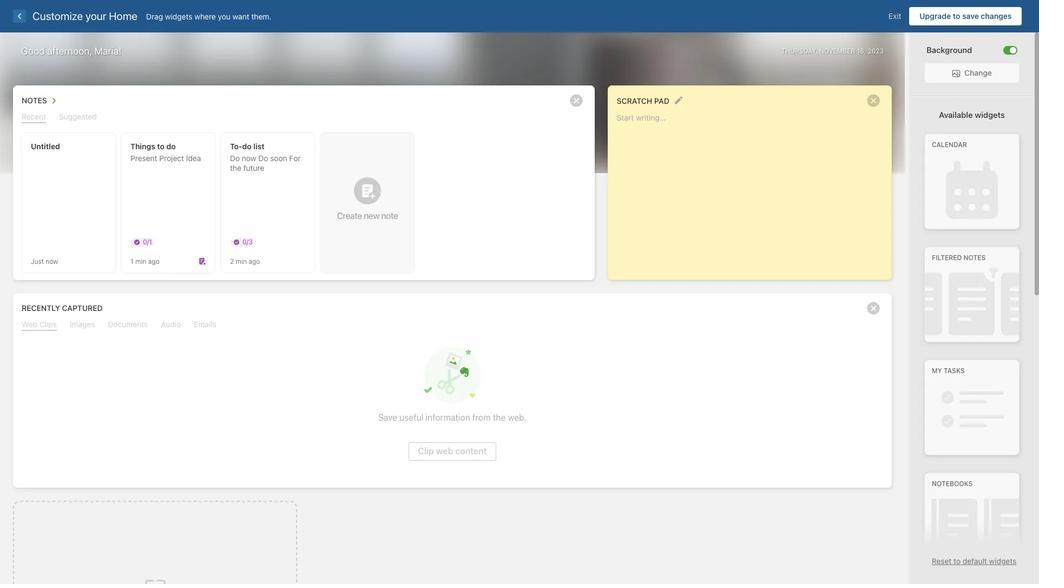Task type: locate. For each thing, give the bounding box(es) containing it.
remove image
[[566, 90, 587, 112], [863, 90, 885, 112], [863, 298, 885, 319]]

change
[[965, 68, 992, 77]]

where
[[195, 12, 216, 21]]

customize your home
[[32, 10, 138, 22]]

available
[[939, 110, 973, 120]]

0 vertical spatial to
[[953, 11, 961, 21]]

afternoon,
[[47, 45, 92, 57]]

to right reset
[[954, 557, 961, 566]]

calendar
[[932, 141, 967, 149]]

to inside button
[[953, 11, 961, 21]]

filtered notes
[[932, 254, 986, 262]]

thursday, november 16, 2023
[[782, 47, 884, 55]]

0 vertical spatial widgets
[[165, 12, 193, 21]]

thursday,
[[782, 47, 818, 55]]

reset
[[932, 557, 952, 566]]

your
[[85, 10, 106, 22]]

1 vertical spatial to
[[954, 557, 961, 566]]

widgets right default
[[990, 557, 1017, 566]]

to
[[953, 11, 961, 21], [954, 557, 961, 566]]

notes
[[964, 254, 986, 262]]

notebooks
[[932, 480, 973, 489]]

background
[[927, 45, 973, 55]]

widgets for drag
[[165, 12, 193, 21]]

to for reset
[[954, 557, 961, 566]]

1 vertical spatial widgets
[[975, 110, 1005, 120]]

home
[[109, 10, 138, 22]]

widgets right available
[[975, 110, 1005, 120]]

you
[[218, 12, 231, 21]]

changes
[[981, 11, 1012, 21]]

upgrade
[[920, 11, 951, 21]]

save
[[963, 11, 979, 21]]

pad
[[655, 96, 670, 105]]

november
[[820, 47, 856, 55]]

upgrade to save changes button
[[910, 7, 1022, 25]]

want
[[233, 12, 249, 21]]

default
[[963, 557, 988, 566]]

maria!
[[95, 45, 121, 57]]

to left save
[[953, 11, 961, 21]]

widgets right drag
[[165, 12, 193, 21]]

exit button
[[881, 7, 910, 25]]

widgets
[[165, 12, 193, 21], [975, 110, 1005, 120], [990, 557, 1017, 566]]

scratch
[[617, 96, 653, 105]]



Task type: vqa. For each thing, say whether or not it's contained in the screenshot.
(
no



Task type: describe. For each thing, give the bounding box(es) containing it.
widgets for available
[[975, 110, 1005, 120]]

drag widgets where you want them.
[[146, 12, 271, 21]]

edit widget title image
[[675, 96, 683, 105]]

to for upgrade
[[953, 11, 961, 21]]

2023
[[868, 47, 884, 55]]

available widgets
[[939, 110, 1005, 120]]

upgrade to save changes
[[920, 11, 1012, 21]]

exit
[[889, 11, 902, 21]]

background image
[[1010, 47, 1017, 53]]

my
[[932, 367, 943, 375]]

good afternoon, maria!
[[21, 45, 121, 57]]

drag
[[146, 12, 163, 21]]

filtered
[[932, 254, 962, 262]]

good
[[21, 45, 45, 57]]

scratch pad button
[[617, 94, 670, 108]]

them.
[[251, 12, 271, 21]]

customize
[[32, 10, 83, 22]]

my tasks
[[932, 367, 965, 375]]

scratch pad
[[617, 96, 670, 105]]

16,
[[858, 47, 866, 55]]

2 vertical spatial widgets
[[990, 557, 1017, 566]]

reset to default widgets
[[932, 557, 1017, 566]]

tasks
[[944, 367, 965, 375]]

change button
[[925, 63, 1020, 83]]

reset to default widgets button
[[932, 557, 1017, 566]]



